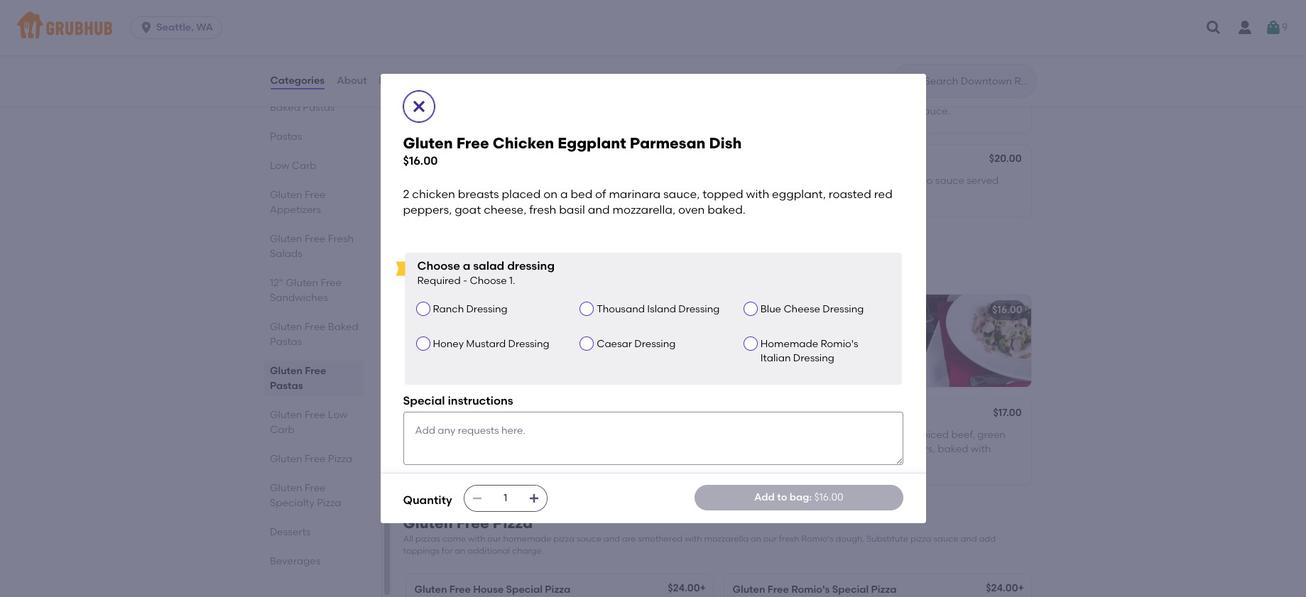 Task type: vqa. For each thing, say whether or not it's contained in the screenshot.
leftmost your
yes



Task type: locate. For each thing, give the bounding box(es) containing it.
linguini
[[825, 71, 863, 83], [503, 154, 541, 166]]

1 vertical spatial sauce,
[[442, 324, 473, 336]]

romio's inside homemade romio's italian dressing
[[821, 338, 858, 350]]

gluten for gluten free appetizers
[[270, 189, 302, 201]]

sauce,
[[663, 187, 700, 201], [442, 324, 473, 336], [641, 429, 672, 441]]

nuts.
[[535, 189, 558, 201]]

2 vertical spatial topped
[[414, 443, 450, 455]]

1 horizontal spatial mushrooms
[[733, 339, 789, 351]]

1 horizontal spatial +
[[1018, 583, 1024, 595]]

1 horizontal spatial goat
[[627, 443, 650, 455]]

dressing up the broccoli, in the bottom right of the page
[[823, 303, 864, 315]]

a left side
[[440, 266, 445, 276]]

0 vertical spatial low
[[270, 160, 289, 172]]

0 horizontal spatial fresh
[[328, 233, 353, 245]]

cheese inside meat sauce, mozzarella cheese and 2 toppings of your choice.
[[530, 324, 565, 336]]

2 vertical spatial fresh
[[328, 233, 353, 245]]

cheese,
[[484, 203, 527, 217], [652, 443, 689, 455]]

1 garlic from the left
[[524, 174, 551, 186]]

2 sauteed from the left
[[820, 91, 859, 103]]

gluten for gluten free house special pizza
[[414, 584, 447, 596]]

tomatoes left tossed
[[733, 105, 779, 117]]

1 horizontal spatial cheese,
[[652, 443, 689, 455]]

1 vertical spatial svg image
[[471, 493, 483, 504]]

0 horizontal spatial cheese
[[530, 324, 565, 336]]

fresh
[[529, 203, 556, 217], [414, 458, 438, 470], [779, 534, 799, 544]]

free inside gluten free baked pastas
[[304, 321, 325, 333]]

1 horizontal spatial low
[[328, 409, 347, 421]]

with
[[673, 91, 693, 103], [797, 91, 818, 103], [816, 105, 836, 117], [674, 174, 694, 186], [746, 187, 769, 201], [733, 189, 753, 201], [491, 266, 508, 276], [894, 429, 914, 441], [452, 443, 472, 455], [971, 443, 991, 455], [468, 534, 485, 544], [685, 534, 702, 544]]

dish inside gluten free chicken eggplant parmesan dish $16.00
[[709, 134, 742, 152]]

1 horizontal spatial topped
[[636, 174, 672, 186]]

1 vertical spatial eggplant
[[515, 409, 560, 421]]

1 horizontal spatial marsala
[[515, 71, 555, 83]]

gluten inside gluten free baked pastas
[[270, 321, 302, 333]]

1 vertical spatial carb
[[527, 247, 565, 264]]

mushrooms down search icon
[[902, 91, 959, 103]]

salad
[[473, 259, 504, 273], [466, 266, 489, 276]]

pizza right specialty
[[317, 497, 341, 509]]

1 vertical spatial fresh
[[414, 174, 440, 186]]

$21.00 down main navigation navigation
[[673, 69, 703, 81]]

beverages
[[270, 555, 320, 567]]

on inside gluten free pizza all pizzas come with our homemade pizza sauce and are smothered with mozzarella on our fresh romio's dough. substitute pizza sauce and add toppings for an additional charge.
[[751, 534, 761, 544]]

0 horizontal spatial our
[[487, 534, 501, 544]]

in for pasta
[[796, 174, 804, 186]]

fresh up feta, on the left of page
[[414, 174, 440, 186]]

honey mustard dressing
[[433, 338, 549, 350]]

pastas down categories
[[302, 102, 335, 114]]

1 vertical spatial linguini
[[503, 154, 541, 166]]

fresh down to
[[779, 534, 799, 544]]

mustard
[[466, 338, 506, 350]]

gluten for gluten free prawn linguini
[[733, 71, 765, 83]]

gluten inside gluten free fresh salads
[[270, 233, 302, 245]]

a up the -
[[463, 259, 470, 273]]

free inside the "12" gluten free sandwiches"
[[320, 277, 341, 289]]

1 vertical spatial baked.
[[569, 458, 603, 470]]

1 $21.00 from the left
[[673, 69, 703, 81]]

chicken down gluten free pesto linguini
[[412, 187, 455, 201]]

mozzarella up honey mustard dressing
[[476, 324, 528, 336]]

baked
[[270, 102, 300, 114], [328, 321, 358, 333]]

1 horizontal spatial red
[[874, 187, 893, 201]]

chicken down "special instructions"
[[422, 429, 460, 441]]

2 $24.00 + from the left
[[986, 583, 1024, 595]]

$24.00
[[668, 583, 700, 595], [986, 583, 1018, 595]]

spiced
[[917, 429, 949, 441]]

dressing.
[[571, 266, 607, 276]]

a
[[414, 105, 421, 117], [838, 105, 845, 117], [806, 174, 813, 186], [560, 187, 568, 201], [463, 259, 470, 273], [440, 266, 445, 276], [551, 429, 558, 441]]

gluten for gluten free mexican dish
[[733, 409, 765, 421]]

creamy inside penne pasta in a creamy garlic and pesto sauce served with chicken.
[[815, 174, 852, 186]]

topped
[[636, 174, 672, 186], [703, 187, 743, 201], [414, 443, 450, 455]]

1 horizontal spatial fresh
[[414, 174, 440, 186]]

free for gluten free prawn linguini
[[768, 71, 789, 83]]

alfredo up gluten free chicken eggplant parmesan dish $16.00 on the top of the page
[[612, 105, 647, 117]]

free for gluten free fresh salads
[[304, 233, 325, 245]]

$24.00 + for gluten free house special pizza
[[668, 583, 706, 595]]

low inside gluten free low carb includes a side salad with your choice of dressing.
[[493, 247, 523, 264]]

1 horizontal spatial linguini
[[761, 91, 795, 103]]

marsala
[[515, 71, 555, 83], [462, 105, 502, 117]]

2 lightly breaded chicken breasts sauteed and served with a creamy marsala wine, mushrooms and alfredo sauce.
[[414, 91, 693, 117]]

2 chicken breasts placed on a bed of marinara sauce, topped with eggplant, roasted red peppers, goat cheese, fresh basil and mozzarella, oven baked.
[[403, 187, 895, 217], [414, 429, 689, 470]]

0 horizontal spatial mushrooms
[[531, 105, 588, 117]]

0 vertical spatial toppings
[[597, 324, 639, 336]]

search icon image
[[902, 72, 919, 89]]

$24.00 down add
[[986, 583, 1018, 595]]

$24.00 down "smothered"
[[668, 583, 700, 595]]

1 $24.00 + from the left
[[668, 583, 706, 595]]

pizza up homemade
[[493, 514, 533, 532]]

chicken down instructions
[[473, 409, 513, 421]]

svg image left input item quantity "number field"
[[471, 493, 483, 504]]

sauteed down pasta on the top left
[[575, 91, 615, 103]]

marsala down breaded
[[462, 105, 502, 117]]

gluten inside gluten free low carb
[[270, 409, 302, 421]]

gluten for gluten free low carb
[[270, 409, 302, 421]]

penne
[[733, 174, 763, 186]]

choose up required
[[417, 259, 460, 273]]

0 horizontal spatial toppings
[[403, 546, 440, 556]]

basil
[[559, 203, 585, 217], [440, 458, 463, 470]]

1 vertical spatial roasted
[[524, 443, 561, 455]]

your down "island"
[[654, 324, 675, 336]]

gluten free no dough pizza
[[414, 304, 550, 316]]

fresh inside gluten free pizza all pizzas come with our homemade pizza sauce and are smothered with mozzarella on our fresh romio's dough. substitute pizza sauce and add toppings for an additional charge.
[[779, 534, 799, 544]]

1 vertical spatial low
[[493, 247, 523, 264]]

oven down gluten free chicken eggplant parmesan dish
[[544, 458, 567, 470]]

mozzarella, down $19.00
[[613, 203, 675, 217]]

0 horizontal spatial pizza
[[553, 534, 574, 544]]

special right house at the bottom
[[506, 584, 543, 596]]

gluten free chicken eggplant parmesan dish
[[414, 409, 636, 421]]

our down add
[[763, 534, 777, 544]]

roasted
[[829, 187, 871, 201], [524, 443, 561, 455]]

0 vertical spatial mushrooms
[[902, 91, 959, 103]]

cheese inside sauteed chicken, broccoli, mushrooms and parmesan cheese in alfredo sauce and mozzarella.
[[865, 339, 899, 351]]

1 vertical spatial choose
[[470, 275, 507, 287]]

eggplant inside gluten free chicken eggplant parmesan dish $16.00
[[558, 134, 626, 152]]

free for gluten free chef special dish
[[768, 304, 789, 316]]

in inside fresh linguini in butter, garlic and pesto sauce topped with feta, parmesan and pine nuts.
[[479, 174, 488, 186]]

1 vertical spatial your
[[654, 324, 675, 336]]

2 chicken breasts placed on a bed of marinara sauce, topped with eggplant, roasted red peppers, goat cheese, fresh basil and mozzarella, oven baked. down gluten free chicken eggplant parmesan dish
[[414, 429, 689, 470]]

2 + from the left
[[1018, 583, 1024, 595]]

gluten free chicken marsala pasta
[[414, 71, 586, 83]]

free inside gluten free specialty pizza
[[304, 482, 325, 494]]

chicken
[[473, 71, 513, 83], [493, 134, 554, 152], [473, 409, 513, 421]]

of inside big chunk of feta cheese covered with spiced beef, green peppers, tomatoes and jalapeno peppers, baked with mozzarella and cheddar on top.
[[782, 429, 792, 441]]

salad inside gluten free low carb includes a side salad with your choice of dressing.
[[466, 266, 489, 276]]

seattle, wa button
[[130, 16, 228, 39]]

a down gluten free chicken eggplant parmesan dish
[[551, 429, 558, 441]]

1 horizontal spatial linguini
[[825, 71, 863, 83]]

chicken up breaded
[[473, 71, 513, 83]]

pastas up gluten free low carb
[[270, 380, 303, 392]]

12"
[[270, 277, 283, 289]]

about button
[[336, 55, 368, 107]]

1 sauteed from the left
[[575, 91, 615, 103]]

mozzarella
[[476, 324, 528, 336], [733, 458, 785, 470], [704, 534, 749, 544]]

gluten inside gluten free low carb includes a side salad with your choice of dressing.
[[403, 247, 453, 264]]

1 vertical spatial baked
[[328, 321, 358, 333]]

gluten free fresh salads
[[270, 233, 353, 260]]

oven
[[678, 203, 705, 217], [544, 458, 567, 470]]

alfredo
[[612, 105, 647, 117], [733, 353, 768, 365]]

0 vertical spatial linguini
[[761, 91, 795, 103]]

sauce inside fresh linguini in butter, garlic and pesto sauce topped with feta, parmesan and pine nuts.
[[605, 174, 634, 186]]

sauce, inside meat sauce, mozzarella cheese and 2 toppings of your choice.
[[442, 324, 473, 336]]

1 horizontal spatial cheese
[[816, 429, 850, 441]]

pizza down gluten free low carb
[[328, 453, 352, 465]]

eggplant for gluten free chicken eggplant parmesan dish $16.00
[[558, 134, 626, 152]]

with inside penne pasta in a creamy garlic and pesto sauce served with chicken.
[[733, 189, 753, 201]]

cheese up mozzarella. at the right bottom of page
[[865, 339, 899, 351]]

smothered
[[638, 534, 683, 544]]

pizzas
[[415, 534, 440, 544]]

toppings up the caesar
[[597, 324, 639, 336]]

garlic inside penne pasta in a creamy garlic and pesto sauce served with chicken.
[[854, 174, 882, 186]]

linguini down gluten free pesto linguini
[[443, 174, 477, 186]]

fresh down nuts.
[[529, 203, 556, 217]]

free for gluten free baked pastas
[[304, 321, 325, 333]]

1 vertical spatial placed
[[500, 429, 534, 441]]

2 down dressing.
[[589, 324, 594, 336]]

$24.00 for gluten free house special pizza
[[668, 583, 700, 595]]

0 horizontal spatial roasted
[[524, 443, 561, 455]]

on down add
[[751, 534, 761, 544]]

dish
[[709, 134, 742, 152], [856, 304, 877, 316], [615, 409, 636, 421], [835, 409, 856, 421]]

free for gluten free romio's special pizza
[[768, 584, 789, 596]]

baked
[[938, 443, 968, 455]]

+ for gluten free romio's special pizza
[[1018, 583, 1024, 595]]

dressing right "island"
[[678, 303, 720, 315]]

baked inside gluten free baked pastas
[[328, 321, 358, 333]]

creamy inside "fresh linguini with sauteed prawns, mushrooms and diced tomatoes tossed with a creamy lemon sauce."
[[847, 105, 884, 117]]

2 sauce. from the left
[[919, 105, 950, 117]]

pesto
[[575, 174, 602, 186], [906, 174, 933, 186]]

0 vertical spatial fresh
[[733, 91, 758, 103]]

special up the broccoli, in the bottom right of the page
[[817, 304, 854, 316]]

free for gluten free specialty pizza
[[304, 482, 325, 494]]

$24.00 + down add
[[986, 583, 1024, 595]]

romio's
[[821, 338, 858, 350], [801, 534, 834, 544], [791, 584, 830, 596]]

add
[[979, 534, 996, 544]]

free inside gluten free low carb includes a side salad with your choice of dressing.
[[456, 247, 489, 264]]

free for gluten free pastas
[[305, 365, 326, 377]]

breasts down butter, at top
[[458, 187, 499, 201]]

creamy down prawns,
[[847, 105, 884, 117]]

1 vertical spatial 2 chicken breasts placed on a bed of marinara sauce, topped with eggplant, roasted red peppers, goat cheese, fresh basil and mozzarella, oven baked.
[[414, 429, 689, 470]]

0 horizontal spatial svg image
[[410, 98, 427, 115]]

your left choice
[[510, 266, 528, 276]]

$21.00 up diced
[[992, 69, 1022, 81]]

0 horizontal spatial eggplant,
[[475, 443, 522, 455]]

creamy down lightly
[[423, 105, 460, 117]]

bed
[[571, 187, 592, 201], [560, 429, 579, 441]]

low inside gluten free low carb
[[328, 409, 347, 421]]

in inside penne pasta in a creamy garlic and pesto sauce served with chicken.
[[796, 174, 804, 186]]

chicken inside 2 lightly breaded chicken breasts sauteed and served with a creamy marsala wine, mushrooms and alfredo sauce.
[[497, 91, 535, 103]]

gluten inside gluten free pastas
[[270, 365, 302, 377]]

1 vertical spatial mozzarella
[[733, 458, 785, 470]]

on down gluten free chicken eggplant parmesan dish
[[537, 429, 549, 441]]

1 vertical spatial cheese,
[[652, 443, 689, 455]]

and inside "fresh linguini with sauteed prawns, mushrooms and diced tomatoes tossed with a creamy lemon sauce."
[[961, 91, 980, 103]]

svg image
[[1205, 19, 1222, 36], [1265, 19, 1282, 36], [139, 21, 153, 35], [528, 493, 540, 504]]

0 horizontal spatial sauce.
[[649, 105, 681, 117]]

2 vertical spatial sauce,
[[641, 429, 672, 441]]

of right choice
[[560, 266, 568, 276]]

basil down fresh linguini in butter, garlic and pesto sauce topped with feta, parmesan and pine nuts. on the top of the page
[[559, 203, 585, 217]]

gluten inside gluten free specialty pizza
[[270, 482, 302, 494]]

0 vertical spatial served
[[639, 91, 671, 103]]

big chunk of feta cheese covered with spiced beef, green peppers, tomatoes and jalapeno peppers, baked with mozzarella and cheddar on top.
[[733, 429, 1006, 470]]

1 horizontal spatial $21.00
[[992, 69, 1022, 81]]

pastas up gluten free pastas
[[270, 336, 302, 348]]

placed down butter, at top
[[502, 187, 541, 201]]

blue
[[761, 303, 781, 315]]

eggplant, down pasta
[[772, 187, 826, 201]]

gluten for gluten free romio's special pizza
[[733, 584, 765, 596]]

0 horizontal spatial +
[[700, 583, 706, 595]]

pizza right substitute
[[910, 534, 931, 544]]

gluten free chef special dish image
[[924, 295, 1031, 387]]

low for gluten free low carb
[[328, 409, 347, 421]]

alfredo inside sauteed chicken, broccoli, mushrooms and parmesan cheese in alfredo sauce and mozzarella.
[[733, 353, 768, 365]]

1 horizontal spatial eggplant,
[[772, 187, 826, 201]]

low up gluten free appetizers
[[270, 160, 289, 172]]

pastas inside gluten free baked pastas
[[270, 336, 302, 348]]

free inside gluten free pastas
[[305, 365, 326, 377]]

charge.
[[512, 546, 544, 556]]

special down dough.
[[832, 584, 869, 596]]

categories
[[270, 74, 325, 87]]

sauce. right lemon
[[919, 105, 950, 117]]

1 sauce. from the left
[[649, 105, 681, 117]]

mushrooms down pasta on the top left
[[531, 105, 588, 117]]

1 horizontal spatial choose
[[470, 275, 507, 287]]

sauce. up $19.00
[[649, 105, 681, 117]]

9
[[1282, 21, 1288, 33]]

alfredo down sauteed
[[733, 353, 768, 365]]

free for gluten free pizza
[[304, 453, 325, 465]]

fresh up 'quantity'
[[414, 458, 438, 470]]

dressing
[[507, 259, 555, 273]]

toppings
[[597, 324, 639, 336], [403, 546, 440, 556]]

0 horizontal spatial mozzarella,
[[487, 458, 542, 470]]

1 vertical spatial goat
[[627, 443, 650, 455]]

svg image
[[410, 98, 427, 115], [471, 493, 483, 504]]

chunk
[[750, 429, 780, 441]]

on inside big chunk of feta cheese covered with spiced beef, green peppers, tomatoes and jalapeno peppers, baked with mozzarella and cheddar on top.
[[852, 458, 865, 470]]

mushrooms down sauteed
[[733, 339, 789, 351]]

prawn
[[791, 71, 822, 83]]

linguini up tossed
[[761, 91, 795, 103]]

$21.00 for 2 lightly breaded chicken breasts sauteed and served with a creamy marsala wine, mushrooms and alfredo sauce.
[[673, 69, 703, 81]]

mozzarella, up input item quantity "number field"
[[487, 458, 542, 470]]

mozzarella down chunk
[[733, 458, 785, 470]]

1 pesto from the left
[[575, 174, 602, 186]]

mushrooms inside "fresh linguini with sauteed prawns, mushrooms and diced tomatoes tossed with a creamy lemon sauce."
[[902, 91, 959, 103]]

on left the top.
[[852, 458, 865, 470]]

pesto inside fresh linguini in butter, garlic and pesto sauce topped with feta, parmesan and pine nuts.
[[575, 174, 602, 186]]

gluten for gluten free chef special dish
[[733, 304, 765, 316]]

baked down the "12" gluten free sandwiches"
[[328, 321, 358, 333]]

1 vertical spatial basil
[[440, 458, 463, 470]]

mushrooms
[[902, 91, 959, 103], [531, 105, 588, 117], [733, 339, 789, 351]]

eggplant, down gluten free chicken eggplant parmesan dish
[[475, 443, 522, 455]]

jalapeno
[[848, 443, 890, 455]]

carb up choice
[[527, 247, 565, 264]]

2 vertical spatial chicken
[[422, 429, 460, 441]]

2 pesto from the left
[[906, 174, 933, 186]]

all
[[403, 534, 413, 544]]

chicken inside gluten free chicken eggplant parmesan dish $16.00
[[493, 134, 554, 152]]

1 vertical spatial linguini
[[443, 174, 477, 186]]

2 chicken breasts placed on a bed of marinara sauce, topped with eggplant, roasted red peppers, goat cheese, fresh basil and mozzarella, oven baked. down $19.00
[[403, 187, 895, 217]]

2 $24.00 from the left
[[986, 583, 1018, 595]]

2 vertical spatial low
[[328, 409, 347, 421]]

chicken for gluten free chicken eggplant parmesan dish $16.00
[[493, 134, 554, 152]]

oven down $19.00
[[678, 203, 705, 217]]

0 horizontal spatial oven
[[544, 458, 567, 470]]

1 horizontal spatial alfredo
[[733, 353, 768, 365]]

1 vertical spatial breasts
[[458, 187, 499, 201]]

gluten inside gluten free chicken eggplant parmesan dish $16.00
[[403, 134, 453, 152]]

specialty
[[270, 497, 314, 509]]

free inside gluten free fresh salads
[[304, 233, 325, 245]]

mozzarella inside meat sauce, mozzarella cheese and 2 toppings of your choice.
[[476, 324, 528, 336]]

includes
[[403, 266, 438, 276]]

alfredo inside 2 lightly breaded chicken breasts sauteed and served with a creamy marsala wine, mushrooms and alfredo sauce.
[[612, 105, 647, 117]]

choice.
[[414, 339, 449, 351]]

0 horizontal spatial in
[[479, 174, 488, 186]]

$24.00 + down gluten free pizza all pizzas come with our homemade pizza sauce and are smothered with mozzarella on our fresh romio's dough. substitute pizza sauce and add toppings for an additional charge.
[[668, 583, 706, 595]]

0 vertical spatial choose
[[417, 259, 460, 273]]

carb inside gluten free low carb includes a side salad with your choice of dressing.
[[527, 247, 565, 264]]

dressing down homemade
[[793, 352, 834, 365]]

cheese up the cheddar
[[816, 429, 850, 441]]

toppings inside meat sauce, mozzarella cheese and 2 toppings of your choice.
[[597, 324, 639, 336]]

1 horizontal spatial $24.00
[[986, 583, 1018, 595]]

breasts down pasta on the top left
[[537, 91, 573, 103]]

with inside fresh linguini in butter, garlic and pesto sauce topped with feta, parmesan and pine nuts.
[[674, 174, 694, 186]]

low up the 1.
[[493, 247, 523, 264]]

1 horizontal spatial garlic
[[854, 174, 882, 186]]

$24.00 + for gluten free romio's special pizza
[[986, 583, 1024, 595]]

pizza up meat sauce, mozzarella cheese and 2 toppings of your choice.
[[524, 304, 550, 316]]

breasts
[[537, 91, 573, 103], [458, 187, 499, 201], [462, 429, 498, 441]]

pizza inside gluten free specialty pizza
[[317, 497, 341, 509]]

1 horizontal spatial in
[[796, 174, 804, 186]]

served down $20.00
[[967, 174, 999, 186]]

tomatoes
[[733, 105, 779, 117], [777, 443, 824, 455]]

free inside gluten free chicken eggplant parmesan dish $16.00
[[456, 134, 489, 152]]

our
[[487, 534, 501, 544], [763, 534, 777, 544]]

gluten inside gluten free pizza all pizzas come with our homemade pizza sauce and are smothered with mozzarella on our fresh romio's dough. substitute pizza sauce and add toppings for an additional charge.
[[403, 514, 453, 532]]

2 vertical spatial mozzarella
[[704, 534, 749, 544]]

1 + from the left
[[700, 583, 706, 595]]

and
[[617, 91, 636, 103], [961, 91, 980, 103], [590, 105, 609, 117], [554, 174, 573, 186], [884, 174, 903, 186], [490, 189, 510, 201], [588, 203, 610, 217], [567, 324, 586, 336], [791, 339, 811, 351], [802, 353, 821, 365], [826, 443, 846, 455], [465, 458, 485, 470], [787, 458, 806, 470], [604, 534, 620, 544], [961, 534, 977, 544]]

0 vertical spatial alfredo
[[612, 105, 647, 117]]

2 vertical spatial breasts
[[462, 429, 498, 441]]

2 $21.00 from the left
[[992, 69, 1022, 81]]

free inside gluten free appetizers
[[304, 189, 325, 201]]

of down gluten free chicken eggplant parmesan dish $16.00 on the top of the page
[[595, 187, 606, 201]]

creamy right pasta
[[815, 174, 852, 186]]

2 garlic from the left
[[854, 174, 882, 186]]

served down main navigation navigation
[[639, 91, 671, 103]]

marsala up 2 lightly breaded chicken breasts sauteed and served with a creamy marsala wine, mushrooms and alfredo sauce.
[[515, 71, 555, 83]]

toppings down pizzas
[[403, 546, 440, 556]]

gluten for gluten free pesto linguini
[[414, 154, 447, 166]]

for
[[442, 546, 453, 556]]

fresh linguini in butter, garlic and pesto sauce topped with feta, parmesan and pine nuts.
[[414, 174, 694, 201]]

bed right nuts.
[[571, 187, 592, 201]]

0 vertical spatial tomatoes
[[733, 105, 779, 117]]

1 vertical spatial red
[[564, 443, 580, 455]]

lightly
[[422, 91, 451, 103]]

2 left lightly
[[414, 91, 420, 103]]

fresh inside "fresh linguini with sauteed prawns, mushrooms and diced tomatoes tossed with a creamy lemon sauce."
[[733, 91, 758, 103]]

1 vertical spatial chicken
[[493, 134, 554, 152]]

1 horizontal spatial mozzarella,
[[613, 203, 675, 217]]

0 horizontal spatial garlic
[[524, 174, 551, 186]]

cheese up honey mustard dressing
[[530, 324, 565, 336]]

free for gluten free chicken eggplant parmesan dish
[[449, 409, 471, 421]]

2 horizontal spatial low
[[493, 247, 523, 264]]

free for gluten free low carb includes a side salad with your choice of dressing.
[[456, 247, 489, 264]]

linguini for butter,
[[503, 154, 541, 166]]

gluten for gluten free pizza all pizzas come with our homemade pizza sauce and are smothered with mozzarella on our fresh romio's dough. substitute pizza sauce and add toppings for an additional charge.
[[403, 514, 453, 532]]

placed down gluten free chicken eggplant parmesan dish
[[500, 429, 534, 441]]

linguini right prawn at the right top of page
[[825, 71, 863, 83]]

ranch
[[433, 303, 464, 315]]

svg image down reviews
[[410, 98, 427, 115]]

0 vertical spatial linguini
[[825, 71, 863, 83]]

2 horizontal spatial mushrooms
[[902, 91, 959, 103]]

1 vertical spatial fresh
[[414, 458, 438, 470]]

1 horizontal spatial toppings
[[597, 324, 639, 336]]

tomatoes inside big chunk of feta cheese covered with spiced beef, green peppers, tomatoes and jalapeno peppers, baked with mozzarella and cheddar on top.
[[777, 443, 824, 455]]

of down gluten free chicken eggplant parmesan dish
[[582, 429, 591, 441]]

linguini inside fresh linguini in butter, garlic and pesto sauce topped with feta, parmesan and pine nuts.
[[443, 174, 477, 186]]

tomatoes down feta
[[777, 443, 824, 455]]

1 horizontal spatial svg image
[[471, 493, 483, 504]]

gluten for gluten free baked pastas
[[270, 321, 302, 333]]

fresh inside fresh linguini in butter, garlic and pesto sauce topped with feta, parmesan and pine nuts.
[[414, 174, 440, 186]]

of left feta
[[782, 429, 792, 441]]

a down reviews
[[414, 105, 421, 117]]

breasts down instructions
[[462, 429, 498, 441]]

1 vertical spatial mushrooms
[[531, 105, 588, 117]]

0 horizontal spatial goat
[[455, 203, 481, 217]]

carb up "gluten free pizza"
[[270, 424, 294, 436]]

0 vertical spatial marsala
[[515, 71, 555, 83]]

$24.00 +
[[668, 583, 706, 595], [986, 583, 1024, 595]]

free inside gluten free pizza all pizzas come with our homemade pizza sauce and are smothered with mozzarella on our fresh romio's dough. substitute pizza sauce and add toppings for an additional charge.
[[456, 514, 489, 532]]

marinara
[[609, 187, 661, 201], [593, 429, 638, 441]]

2 horizontal spatial fresh
[[733, 91, 758, 103]]

gluten free prawn linguini
[[733, 71, 863, 83]]

1 $24.00 from the left
[[668, 583, 700, 595]]

sauce inside penne pasta in a creamy garlic and pesto sauce served with chicken.
[[935, 174, 964, 186]]

special instructions
[[403, 394, 513, 407]]

1 vertical spatial toppings
[[403, 546, 440, 556]]

0 vertical spatial chicken
[[497, 91, 535, 103]]



Task type: describe. For each thing, give the bounding box(es) containing it.
caesar
[[597, 338, 632, 350]]

mushrooms inside sauteed chicken, broccoli, mushrooms and parmesan cheese in alfredo sauce and mozzarella.
[[733, 339, 789, 351]]

pesto
[[473, 154, 500, 166]]

mexican
[[791, 409, 833, 421]]

svg image inside 9 'button'
[[1265, 19, 1282, 36]]

2 inside meat sauce, mozzarella cheese and 2 toppings of your choice.
[[589, 324, 594, 336]]

1 horizontal spatial roasted
[[829, 187, 871, 201]]

Search Downtown Romio's Pizza and Pasta search field
[[923, 75, 1032, 88]]

fresh inside gluten free fresh salads
[[328, 233, 353, 245]]

gluten free chicken eggplant parmesan dish $16.00
[[403, 134, 742, 168]]

0 vertical spatial carb
[[291, 160, 316, 172]]

wa
[[196, 21, 213, 33]]

broccoli,
[[818, 324, 860, 336]]

mushrooms inside 2 lightly breaded chicken breasts sauteed and served with a creamy marsala wine, mushrooms and alfredo sauce.
[[531, 105, 588, 117]]

0 horizontal spatial red
[[564, 443, 580, 455]]

free for gluten free mexican dish
[[768, 409, 789, 421]]

free for gluten free chicken marsala pasta
[[449, 71, 471, 83]]

sauce. inside "fresh linguini with sauteed prawns, mushrooms and diced tomatoes tossed with a creamy lemon sauce."
[[919, 105, 950, 117]]

your inside meat sauce, mozzarella cheese and 2 toppings of your choice.
[[654, 324, 675, 336]]

seattle, wa
[[156, 21, 213, 33]]

a right nuts.
[[560, 187, 568, 201]]

beef,
[[951, 429, 975, 441]]

2 horizontal spatial topped
[[703, 187, 743, 201]]

gluten inside the "12" gluten free sandwiches"
[[285, 277, 318, 289]]

substitute
[[867, 534, 908, 544]]

free for gluten free appetizers
[[304, 189, 325, 201]]

cheese
[[784, 303, 820, 315]]

1 horizontal spatial oven
[[678, 203, 705, 217]]

romio's inside gluten free pizza all pizzas come with our homemade pizza sauce and are smothered with mozzarella on our fresh romio's dough. substitute pizza sauce and add toppings for an additional charge.
[[801, 534, 834, 544]]

side
[[447, 266, 464, 276]]

gluten free romio's special pizza
[[733, 584, 897, 596]]

linguini for prawn
[[761, 91, 795, 103]]

a inside 2 lightly breaded chicken breasts sauteed and served with a creamy marsala wine, mushrooms and alfredo sauce.
[[414, 105, 421, 117]]

salad inside choose a salad dressing required - choose 1.
[[473, 259, 504, 273]]

parmesan inside gluten free chicken eggplant parmesan dish $16.00
[[630, 134, 706, 152]]

and inside meat sauce, mozzarella cheese and 2 toppings of your choice.
[[567, 324, 586, 336]]

meat sauce, mozzarella cheese and 2 toppings of your choice.
[[414, 324, 675, 351]]

gluten free low carb
[[270, 409, 347, 436]]

0 vertical spatial marinara
[[609, 187, 661, 201]]

carb for gluten free low carb includes a side salad with your choice of dressing.
[[527, 247, 565, 264]]

gluten for gluten free pizza
[[270, 453, 302, 465]]

parmesan inside fresh linguini in butter, garlic and pesto sauce topped with feta, parmesan and pine nuts.
[[439, 189, 488, 201]]

linguini for sauteed
[[825, 71, 863, 83]]

mozzarella inside gluten free pizza all pizzas come with our homemade pizza sauce and are smothered with mozzarella on our fresh romio's dough. substitute pizza sauce and add toppings for an additional charge.
[[704, 534, 749, 544]]

seattle,
[[156, 21, 194, 33]]

about
[[337, 74, 367, 87]]

gluten free mexican dish
[[733, 409, 856, 421]]

0 vertical spatial goat
[[455, 203, 481, 217]]

pasta
[[765, 174, 793, 186]]

gluten for gluten free low carb includes a side salad with your choice of dressing.
[[403, 247, 453, 264]]

sauce. inside 2 lightly breaded chicken breasts sauteed and served with a creamy marsala wine, mushrooms and alfredo sauce.
[[649, 105, 681, 117]]

Special instructions text field
[[403, 412, 903, 465]]

gluten for gluten free chicken marsala pasta
[[414, 71, 447, 83]]

0 horizontal spatial choose
[[417, 259, 460, 273]]

dough.
[[836, 534, 865, 544]]

and inside penne pasta in a creamy garlic and pesto sauce served with chicken.
[[884, 174, 903, 186]]

gluten free specialty pizza
[[270, 482, 341, 509]]

free for gluten free pesto linguini
[[449, 154, 471, 166]]

baked pastas
[[270, 102, 335, 114]]

chicken.
[[755, 189, 795, 201]]

house
[[473, 584, 504, 596]]

1 our from the left
[[487, 534, 501, 544]]

come
[[442, 534, 466, 544]]

creamy inside 2 lightly breaded chicken breasts sauteed and served with a creamy marsala wine, mushrooms and alfredo sauce.
[[423, 105, 460, 117]]

on right pine
[[543, 187, 558, 201]]

sauteed inside "fresh linguini with sauteed prawns, mushrooms and diced tomatoes tossed with a creamy lemon sauce."
[[820, 91, 859, 103]]

pizza down substitute
[[871, 584, 897, 596]]

pasta
[[558, 71, 586, 83]]

a inside choose a salad dressing required - choose 1.
[[463, 259, 470, 273]]

gluten free baked pastas
[[270, 321, 358, 348]]

pastas up low carb
[[270, 131, 302, 143]]

chicken for gluten free chicken marsala pasta
[[473, 71, 513, 83]]

served inside penne pasta in a creamy garlic and pesto sauce served with chicken.
[[967, 174, 999, 186]]

fresh for fresh linguini in butter, garlic and pesto sauce topped with feta, parmesan and pine nuts.
[[414, 174, 440, 186]]

dressing up "mustard"
[[466, 303, 508, 315]]

ranch dressing
[[433, 303, 508, 315]]

gluten free appetizers
[[270, 189, 325, 216]]

garlic inside fresh linguini in butter, garlic and pesto sauce topped with feta, parmesan and pine nuts.
[[524, 174, 551, 186]]

dressing down dough
[[508, 338, 549, 350]]

pizza down homemade
[[545, 584, 570, 596]]

12" gluten free sandwiches
[[270, 277, 341, 304]]

gluten for gluten free fresh salads
[[270, 233, 302, 245]]

2 vertical spatial romio's
[[791, 584, 830, 596]]

gluten free pastas
[[270, 365, 326, 392]]

+ for gluten free house special pizza
[[700, 583, 706, 595]]

gluten for gluten free pastas
[[270, 365, 302, 377]]

2 left feta, on the left of page
[[403, 187, 409, 201]]

tomatoes inside "fresh linguini with sauteed prawns, mushrooms and diced tomatoes tossed with a creamy lemon sauce."
[[733, 105, 779, 117]]

0 horizontal spatial fresh
[[414, 458, 438, 470]]

butter,
[[490, 174, 522, 186]]

gluten free house special pizza
[[414, 584, 570, 596]]

0 vertical spatial red
[[874, 187, 893, 201]]

desserts
[[270, 526, 310, 538]]

with inside gluten free low carb includes a side salad with your choice of dressing.
[[491, 266, 508, 276]]

0 vertical spatial svg image
[[410, 98, 427, 115]]

low for gluten free low carb includes a side salad with your choice of dressing.
[[493, 247, 523, 264]]

special for gluten free house special pizza
[[506, 584, 543, 596]]

free for gluten free chicken eggplant parmesan dish $16.00
[[456, 134, 489, 152]]

0 horizontal spatial topped
[[414, 443, 450, 455]]

0 vertical spatial bed
[[571, 187, 592, 201]]

marsala inside 2 lightly breaded chicken breasts sauteed and served with a creamy marsala wine, mushrooms and alfredo sauce.
[[462, 105, 502, 117]]

Input item quantity number field
[[490, 486, 521, 511]]

an
[[455, 546, 466, 556]]

toppings inside gluten free pizza all pizzas come with our homemade pizza sauce and are smothered with mozzarella on our fresh romio's dough. substitute pizza sauce and add toppings for an additional charge.
[[403, 546, 440, 556]]

special down choice.
[[403, 394, 445, 407]]

eggplant for gluten free chicken eggplant parmesan dish
[[515, 409, 560, 421]]

choose a salad dressing required - choose 1.
[[417, 259, 555, 287]]

gluten for gluten free chicken eggplant parmesan dish $16.00
[[403, 134, 453, 152]]

1 pizza from the left
[[553, 534, 574, 544]]

mozzarella inside big chunk of feta cheese covered with spiced beef, green peppers, tomatoes and jalapeno peppers, baked with mozzarella and cheddar on top.
[[733, 458, 785, 470]]

reviews button
[[378, 55, 419, 107]]

homemade
[[761, 338, 818, 350]]

are
[[622, 534, 636, 544]]

a inside "fresh linguini with sauteed prawns, mushrooms and diced tomatoes tossed with a creamy lemon sauce."
[[838, 105, 845, 117]]

tossed
[[781, 105, 813, 117]]

1 horizontal spatial basil
[[559, 203, 585, 217]]

0 vertical spatial sauce,
[[663, 187, 700, 201]]

2 down "special instructions"
[[414, 429, 420, 441]]

breaded
[[453, 91, 495, 103]]

in inside sauteed chicken, broccoli, mushrooms and parmesan cheese in alfredo sauce and mozzarella.
[[902, 339, 910, 351]]

0 horizontal spatial low
[[270, 160, 289, 172]]

a inside gluten free low carb includes a side salad with your choice of dressing.
[[440, 266, 445, 276]]

1.
[[509, 275, 515, 287]]

fresh for fresh linguini with sauteed prawns, mushrooms and diced tomatoes tossed with a creamy lemon sauce.
[[733, 91, 758, 103]]

linguini for pesto
[[443, 174, 477, 186]]

sauce inside sauteed chicken, broccoli, mushrooms and parmesan cheese in alfredo sauce and mozzarella.
[[770, 353, 799, 365]]

parmesan inside sauteed chicken, broccoli, mushrooms and parmesan cheese in alfredo sauce and mozzarella.
[[813, 339, 862, 351]]

of inside gluten free low carb includes a side salad with your choice of dressing.
[[560, 266, 568, 276]]

big
[[733, 429, 748, 441]]

choice
[[530, 266, 558, 276]]

your inside gluten free low carb includes a side salad with your choice of dressing.
[[510, 266, 528, 276]]

9 button
[[1265, 15, 1288, 40]]

1 vertical spatial mozzarella,
[[487, 458, 542, 470]]

pizza inside gluten free pizza all pizzas come with our homemade pizza sauce and are smothered with mozzarella on our fresh romio's dough. substitute pizza sauce and add toppings for an additional charge.
[[493, 514, 533, 532]]

0 vertical spatial cheese,
[[484, 203, 527, 217]]

2 inside 2 lightly breaded chicken breasts sauteed and served with a creamy marsala wine, mushrooms and alfredo sauce.
[[414, 91, 420, 103]]

1 vertical spatial chicken
[[412, 187, 455, 201]]

lemon
[[886, 105, 916, 117]]

$20.00
[[989, 153, 1022, 165]]

chef
[[791, 304, 815, 316]]

free for gluten free low carb
[[304, 409, 325, 421]]

special for gluten free chef special dish
[[817, 304, 854, 316]]

$24.00 for gluten free romio's special pizza
[[986, 583, 1018, 595]]

gluten free pizza all pizzas come with our homemade pizza sauce and are smothered with mozzarella on our fresh romio's dough. substitute pizza sauce and add toppings for an additional charge.
[[403, 514, 996, 556]]

sauteed inside 2 lightly breaded chicken breasts sauteed and served with a creamy marsala wine, mushrooms and alfredo sauce.
[[575, 91, 615, 103]]

bag:
[[790, 491, 812, 503]]

cheese inside big chunk of feta cheese covered with spiced beef, green peppers, tomatoes and jalapeno peppers, baked with mozzarella and cheddar on top.
[[816, 429, 850, 441]]

$17.00
[[993, 407, 1022, 419]]

italian
[[761, 352, 791, 365]]

instructions
[[448, 394, 513, 407]]

homemade
[[503, 534, 551, 544]]

pine
[[512, 189, 533, 201]]

add to bag: $16.00
[[754, 491, 843, 503]]

svg image inside "seattle, wa" button
[[139, 21, 153, 35]]

$16.00 inside gluten free chicken eggplant parmesan dish $16.00
[[403, 154, 438, 168]]

0 vertical spatial eggplant,
[[772, 187, 826, 201]]

salads
[[270, 248, 302, 260]]

carb for gluten free low carb
[[270, 424, 294, 436]]

free for gluten free no dough pizza
[[449, 304, 471, 316]]

served inside 2 lightly breaded chicken breasts sauteed and served with a creamy marsala wine, mushrooms and alfredo sauce.
[[639, 91, 671, 103]]

pastas inside gluten free pastas
[[270, 380, 303, 392]]

breasts inside 2 lightly breaded chicken breasts sauteed and served with a creamy marsala wine, mushrooms and alfredo sauce.
[[537, 91, 573, 103]]

chicken,
[[776, 324, 816, 336]]

0 horizontal spatial baked
[[270, 102, 300, 114]]

meat
[[414, 324, 439, 336]]

sauteed chicken, broccoli, mushrooms and parmesan cheese in alfredo sauce and mozzarella.
[[733, 324, 910, 365]]

$19.00
[[674, 153, 703, 165]]

gluten for gluten free no dough pizza
[[414, 304, 447, 316]]

chicken for gluten free chicken eggplant parmesan dish
[[473, 409, 513, 421]]

1 vertical spatial marinara
[[593, 429, 638, 441]]

dressing down thousand island dressing at the bottom
[[634, 338, 676, 350]]

appetizers
[[270, 204, 321, 216]]

topped inside fresh linguini in butter, garlic and pesto sauce topped with feta, parmesan and pine nuts.
[[636, 174, 672, 186]]

1 vertical spatial bed
[[560, 429, 579, 441]]

wine,
[[504, 105, 529, 117]]

gluten for gluten free chicken eggplant parmesan dish
[[414, 409, 447, 421]]

thousand
[[597, 303, 645, 315]]

top.
[[867, 458, 886, 470]]

0 vertical spatial fresh
[[529, 203, 556, 217]]

$15.00
[[673, 303, 703, 315]]

free for gluten free pizza all pizzas come with our homemade pizza sauce and are smothered with mozzarella on our fresh romio's dough. substitute pizza sauce and add toppings for an additional charge.
[[456, 514, 489, 532]]

homemade romio's italian dressing
[[761, 338, 858, 365]]

island
[[647, 303, 676, 315]]

with inside 2 lightly breaded chicken breasts sauteed and served with a creamy marsala wine, mushrooms and alfredo sauce.
[[673, 91, 693, 103]]

1 vertical spatial eggplant,
[[475, 443, 522, 455]]

0 vertical spatial mozzarella,
[[613, 203, 675, 217]]

0 vertical spatial 2 chicken breasts placed on a bed of marinara sauce, topped with eggplant, roasted red peppers, goat cheese, fresh basil and mozzarella, oven baked.
[[403, 187, 895, 217]]

gluten free chef special dish
[[733, 304, 877, 316]]

prawns,
[[862, 91, 900, 103]]

required
[[417, 275, 461, 287]]

green
[[978, 429, 1006, 441]]

dressing inside homemade romio's italian dressing
[[793, 352, 834, 365]]

0 vertical spatial baked.
[[708, 203, 746, 217]]

in for linguini
[[479, 174, 488, 186]]

-
[[463, 275, 467, 287]]

2 our from the left
[[763, 534, 777, 544]]

add
[[754, 491, 775, 503]]

covered
[[853, 429, 892, 441]]

penne pasta in a creamy garlic and pesto sauce served with chicken.
[[733, 174, 999, 201]]

$21.00 for fresh linguini with sauteed prawns, mushrooms and diced tomatoes tossed with a creamy lemon sauce.
[[992, 69, 1022, 81]]

gluten for gluten free specialty pizza
[[270, 482, 302, 494]]

to
[[777, 491, 787, 503]]

mozzarella.
[[823, 353, 878, 365]]

a inside penne pasta in a creamy garlic and pesto sauce served with chicken.
[[806, 174, 813, 186]]

0 vertical spatial placed
[[502, 187, 541, 201]]

blue cheese dressing
[[761, 303, 864, 315]]

pesto inside penne pasta in a creamy garlic and pesto sauce served with chicken.
[[906, 174, 933, 186]]

special for gluten free romio's special pizza
[[832, 584, 869, 596]]

free for gluten free house special pizza
[[449, 584, 471, 596]]

of inside meat sauce, mozzarella cheese and 2 toppings of your choice.
[[642, 324, 651, 336]]

gluten free pizza
[[270, 453, 352, 465]]

2 pizza from the left
[[910, 534, 931, 544]]

dough
[[490, 304, 522, 316]]

0 horizontal spatial baked.
[[569, 458, 603, 470]]

thousand island dressing
[[597, 303, 720, 315]]

main navigation navigation
[[0, 0, 1306, 55]]



